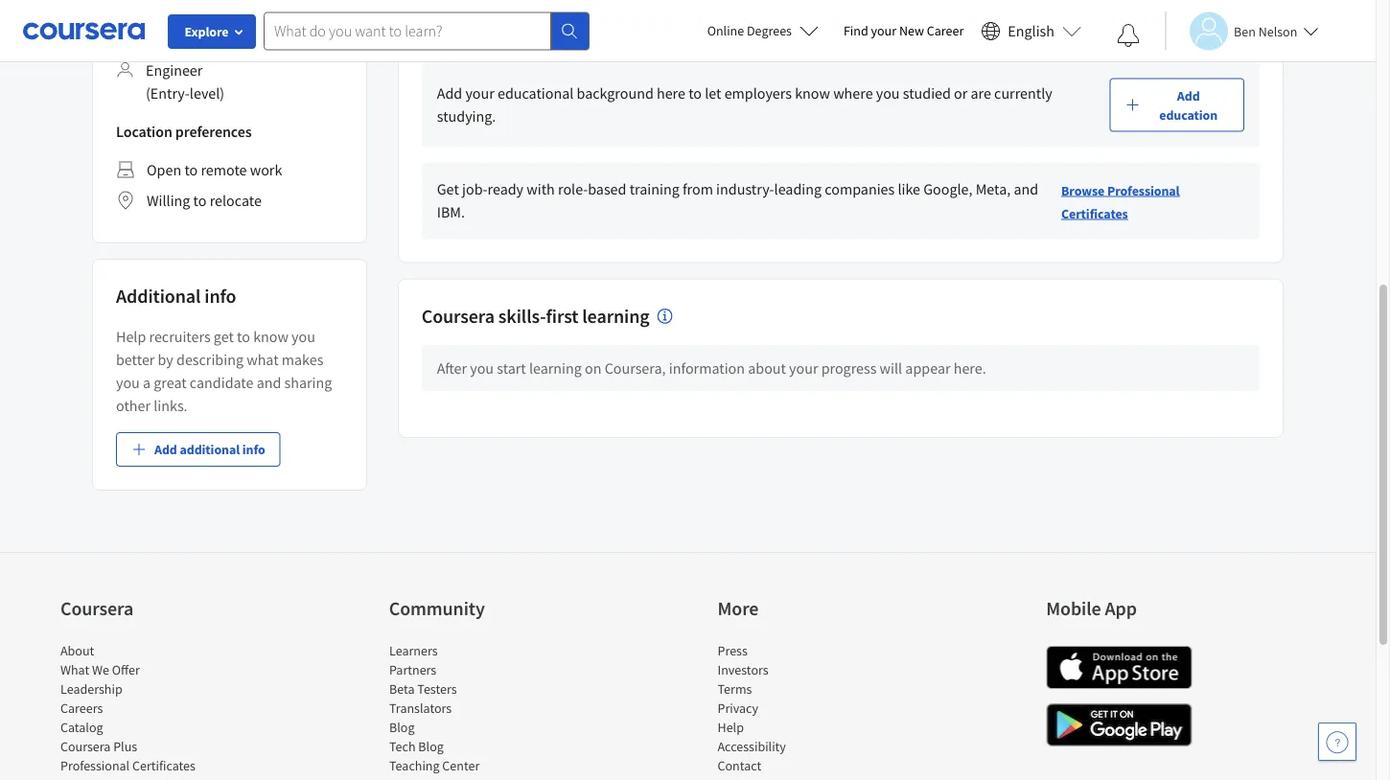 Task type: locate. For each thing, give the bounding box(es) containing it.
add up the education
[[1177, 87, 1200, 104]]

help down privacy
[[718, 719, 744, 736]]

know left where
[[795, 84, 830, 103]]

certificates down plus
[[132, 757, 196, 775]]

from
[[683, 180, 713, 199]]

know
[[795, 84, 830, 103], [253, 327, 289, 346]]

1 horizontal spatial info
[[242, 441, 265, 458]]

0 vertical spatial learning
[[582, 304, 650, 328]]

0 horizontal spatial learning
[[529, 359, 582, 378]]

professional
[[1107, 182, 1180, 199], [60, 757, 130, 775]]

1 vertical spatial your
[[465, 84, 495, 103]]

on
[[585, 359, 602, 378]]

coursera up after
[[422, 304, 495, 328]]

0 vertical spatial info
[[204, 284, 236, 308]]

find your new career link
[[834, 19, 974, 43]]

english button
[[974, 0, 1089, 62]]

your inside 'add your educational background here to let employers know where you studied or are currently studying.'
[[465, 84, 495, 103]]

learning left information about skills development section 'image'
[[582, 304, 650, 328]]

to
[[689, 84, 702, 103], [184, 160, 198, 179], [193, 191, 207, 210], [237, 327, 250, 346]]

1 horizontal spatial learning
[[582, 304, 650, 328]]

browse professional certificates link
[[1061, 182, 1180, 222]]

professional down coursera plus link
[[60, 757, 130, 775]]

1 vertical spatial info
[[242, 441, 265, 458]]

about what we offer leadership careers catalog coursera plus professional certificates
[[60, 642, 196, 775]]

1 horizontal spatial professional
[[1107, 182, 1180, 199]]

None search field
[[264, 12, 590, 50]]

add up studying.
[[437, 84, 462, 103]]

2 list from the left
[[389, 641, 552, 776]]

partners link
[[389, 662, 436, 679]]

0 vertical spatial your
[[871, 22, 897, 39]]

list item for coursera
[[60, 776, 223, 780]]

learning for first
[[582, 304, 650, 328]]

0 horizontal spatial know
[[253, 327, 289, 346]]

1 horizontal spatial and
[[1014, 180, 1039, 199]]

1 vertical spatial certificates
[[132, 757, 196, 775]]

about link
[[60, 642, 94, 660]]

find your new career
[[844, 22, 964, 39]]

careers link
[[60, 700, 103, 717]]

list containing press
[[718, 641, 881, 780]]

press link
[[718, 642, 748, 660]]

role-
[[558, 180, 588, 199]]

0 horizontal spatial help
[[116, 327, 146, 346]]

get
[[214, 327, 234, 346]]

application
[[146, 37, 219, 57]]

teaching center link
[[389, 757, 479, 775]]

list for community
[[389, 641, 552, 776]]

and right meta,
[[1014, 180, 1039, 199]]

info inside button
[[242, 441, 265, 458]]

blog up tech
[[389, 719, 414, 736]]

list item down accessibility
[[718, 776, 881, 780]]

2 horizontal spatial list
[[718, 641, 881, 780]]

1 horizontal spatial add
[[437, 84, 462, 103]]

your for find
[[871, 22, 897, 39]]

information about skills development section image
[[657, 309, 673, 324]]

list containing about
[[60, 641, 223, 780]]

help up the better
[[116, 327, 146, 346]]

plus
[[113, 738, 137, 756]]

0 horizontal spatial professional
[[60, 757, 130, 775]]

learners
[[389, 642, 438, 660]]

learning for start
[[529, 359, 582, 378]]

list item
[[60, 776, 223, 780], [718, 776, 881, 780]]

translators link
[[389, 700, 452, 717]]

location preferences
[[116, 122, 252, 141]]

information
[[669, 359, 745, 378]]

career
[[927, 22, 964, 39]]

info right additional
[[242, 441, 265, 458]]

0 horizontal spatial blog
[[389, 719, 414, 736]]

progress
[[821, 359, 877, 378]]

blog up teaching center link
[[418, 738, 443, 756]]

1 horizontal spatial list
[[389, 641, 552, 776]]

google,
[[924, 180, 973, 199]]

leading
[[774, 180, 822, 199]]

1 vertical spatial learning
[[529, 359, 582, 378]]

links.
[[154, 396, 188, 415]]

1 horizontal spatial certificates
[[1061, 205, 1128, 222]]

coursera up 'about' "link"
[[60, 597, 133, 621]]

0 vertical spatial certificates
[[1061, 205, 1128, 222]]

add inside 'add your educational background here to let employers know where you studied or are currently studying.'
[[437, 84, 462, 103]]

to left let at the top right of page
[[689, 84, 702, 103]]

0 horizontal spatial your
[[465, 84, 495, 103]]

add for add education
[[1177, 87, 1200, 104]]

What do you want to learn? text field
[[264, 12, 551, 50]]

coursera,
[[605, 359, 666, 378]]

2 vertical spatial coursera
[[60, 738, 111, 756]]

open
[[147, 160, 181, 179]]

list for coursera
[[60, 641, 223, 780]]

add left additional
[[154, 441, 177, 458]]

blog link
[[389, 719, 414, 736]]

to right 'get' at the top left of page
[[237, 327, 250, 346]]

0 horizontal spatial add
[[154, 441, 177, 458]]

appear
[[905, 359, 951, 378]]

leadership
[[60, 681, 122, 698]]

where
[[833, 84, 873, 103]]

0 horizontal spatial list item
[[60, 776, 223, 780]]

find
[[844, 22, 868, 39]]

additional
[[116, 284, 201, 308]]

learning
[[582, 304, 650, 328], [529, 359, 582, 378]]

2 horizontal spatial your
[[871, 22, 897, 39]]

open to remote work
[[147, 160, 282, 179]]

list containing learners
[[389, 641, 552, 776]]

you up the makes in the top of the page
[[292, 327, 315, 346]]

your right find
[[871, 22, 897, 39]]

0 horizontal spatial and
[[257, 373, 281, 392]]

coursera
[[422, 304, 495, 328], [60, 597, 133, 621], [60, 738, 111, 756]]

(entry-
[[146, 83, 190, 103]]

meta,
[[976, 180, 1011, 199]]

app
[[1105, 597, 1137, 621]]

you right where
[[876, 84, 900, 103]]

1 vertical spatial and
[[257, 373, 281, 392]]

know up what
[[253, 327, 289, 346]]

and down what
[[257, 373, 281, 392]]

3 list from the left
[[718, 641, 881, 780]]

employers
[[725, 84, 792, 103]]

blog
[[389, 719, 414, 736], [418, 738, 443, 756]]

what
[[247, 350, 279, 369]]

info up 'get' at the top left of page
[[204, 284, 236, 308]]

preferences
[[175, 122, 252, 141]]

1 vertical spatial professional
[[60, 757, 130, 775]]

1 vertical spatial help
[[718, 719, 744, 736]]

0 horizontal spatial info
[[204, 284, 236, 308]]

info
[[204, 284, 236, 308], [242, 441, 265, 458]]

education
[[1159, 106, 1218, 123]]

0 horizontal spatial certificates
[[132, 757, 196, 775]]

1 horizontal spatial your
[[789, 359, 818, 378]]

makes
[[282, 350, 324, 369]]

1 list from the left
[[60, 641, 223, 780]]

2 horizontal spatial add
[[1177, 87, 1200, 104]]

your up studying.
[[465, 84, 495, 103]]

by
[[158, 350, 173, 369]]

0 vertical spatial and
[[1014, 180, 1039, 199]]

add additional info button
[[116, 432, 281, 467]]

here.
[[954, 359, 986, 378]]

help
[[116, 327, 146, 346], [718, 719, 744, 736]]

learning left on
[[529, 359, 582, 378]]

help inside press investors terms privacy help accessibility contact
[[718, 719, 744, 736]]

willing
[[147, 191, 190, 210]]

other
[[116, 396, 151, 415]]

1 list item from the left
[[60, 776, 223, 780]]

coursera down catalog link
[[60, 738, 111, 756]]

1 horizontal spatial know
[[795, 84, 830, 103]]

certificates down browse
[[1061, 205, 1128, 222]]

2 list item from the left
[[718, 776, 881, 780]]

0 vertical spatial coursera
[[422, 304, 495, 328]]

beta testers link
[[389, 681, 457, 698]]

1 vertical spatial blog
[[418, 738, 443, 756]]

1 vertical spatial coursera
[[60, 597, 133, 621]]

0 horizontal spatial list
[[60, 641, 223, 780]]

you left start
[[470, 359, 494, 378]]

mobile app
[[1046, 597, 1137, 621]]

leadership link
[[60, 681, 122, 698]]

additional
[[180, 441, 240, 458]]

add inside add education
[[1177, 87, 1200, 104]]

industry-
[[716, 180, 774, 199]]

explore
[[185, 23, 229, 40]]

a
[[143, 373, 151, 392]]

you
[[876, 84, 900, 103], [292, 327, 315, 346], [470, 359, 494, 378], [116, 373, 140, 392]]

1 horizontal spatial list item
[[718, 776, 881, 780]]

privacy
[[718, 700, 758, 717]]

0 vertical spatial help
[[116, 327, 146, 346]]

professional inside about what we offer leadership careers catalog coursera plus professional certificates
[[60, 757, 130, 775]]

here
[[657, 84, 686, 103]]

coursera for coursera
[[60, 597, 133, 621]]

after
[[437, 359, 467, 378]]

press investors terms privacy help accessibility contact
[[718, 642, 786, 775]]

careers
[[60, 700, 103, 717]]

you inside 'add your educational background here to let employers know where you studied or are currently studying.'
[[876, 84, 900, 103]]

what
[[60, 662, 89, 679]]

0 vertical spatial know
[[795, 84, 830, 103]]

companies
[[825, 180, 895, 199]]

1 horizontal spatial help
[[718, 719, 744, 736]]

your right about
[[789, 359, 818, 378]]

1 vertical spatial know
[[253, 327, 289, 346]]

list item down professional certificates link
[[60, 776, 223, 780]]

list
[[60, 641, 223, 780], [389, 641, 552, 776], [718, 641, 881, 780]]

0 vertical spatial professional
[[1107, 182, 1180, 199]]

explore button
[[168, 14, 256, 49]]

professional right browse
[[1107, 182, 1180, 199]]

to right willing on the top left of the page
[[193, 191, 207, 210]]



Task type: describe. For each thing, give the bounding box(es) containing it.
certificates inside about what we offer leadership careers catalog coursera plus professional certificates
[[132, 757, 196, 775]]

developer
[[222, 37, 287, 57]]

ben nelson button
[[1165, 12, 1319, 50]]

ibm.
[[437, 203, 465, 222]]

catalog link
[[60, 719, 103, 736]]

add education button
[[1110, 78, 1245, 132]]

tech
[[389, 738, 415, 756]]

0 vertical spatial blog
[[389, 719, 414, 736]]

press
[[718, 642, 748, 660]]

/
[[290, 37, 296, 57]]

2 vertical spatial your
[[789, 359, 818, 378]]

and inside help recruiters get to know you better by describing what makes you a great candidate and sharing other links.
[[257, 373, 281, 392]]

learners partners beta testers translators blog tech blog teaching center
[[389, 642, 479, 775]]

degrees
[[747, 22, 792, 39]]

work
[[250, 160, 282, 179]]

accessibility link
[[718, 738, 786, 756]]

list item for more
[[718, 776, 881, 780]]

skills-
[[498, 304, 546, 328]]

educational
[[498, 84, 574, 103]]

get job-ready with role-based training from industry-leading companies like google, meta, and ibm.
[[437, 180, 1039, 222]]

contact link
[[718, 757, 762, 775]]

job-
[[462, 180, 488, 199]]

coursera for coursera skills-first learning
[[422, 304, 495, 328]]

let
[[705, 84, 721, 103]]

studied
[[903, 84, 951, 103]]

coursera plus link
[[60, 738, 137, 756]]

credentials
[[422, 14, 515, 38]]

certificates inside 'browse professional certificates'
[[1061, 205, 1128, 222]]

level)
[[190, 83, 225, 103]]

catalog
[[60, 719, 103, 736]]

center
[[442, 757, 479, 775]]

you left 'a'
[[116, 373, 140, 392]]

add for add your educational background here to let employers know where you studied or are currently studying.
[[437, 84, 462, 103]]

your for add
[[465, 84, 495, 103]]

terms link
[[718, 681, 752, 698]]

get
[[437, 180, 459, 199]]

location
[[116, 122, 172, 141]]

add additional info
[[154, 441, 265, 458]]

recruiters
[[149, 327, 211, 346]]

ben nelson
[[1234, 23, 1298, 40]]

accessibility
[[718, 738, 786, 756]]

coursera skills-first learning
[[422, 304, 650, 328]]

after you start learning on coursera, information about your progress will appear here.
[[437, 359, 986, 378]]

candidate
[[190, 373, 254, 392]]

partners
[[389, 662, 436, 679]]

to right open
[[184, 160, 198, 179]]

remote
[[201, 160, 247, 179]]

coursera inside about what we offer leadership careers catalog coursera plus professional certificates
[[60, 738, 111, 756]]

more
[[718, 597, 759, 621]]

know inside 'add your educational background here to let employers know where you studied or are currently studying.'
[[795, 84, 830, 103]]

teaching
[[389, 757, 439, 775]]

beta
[[389, 681, 414, 698]]

help center image
[[1326, 731, 1349, 754]]

add education
[[1159, 87, 1218, 123]]

community
[[389, 597, 485, 621]]

better
[[116, 350, 155, 369]]

currently
[[994, 84, 1053, 103]]

privacy link
[[718, 700, 758, 717]]

to inside help recruiters get to know you better by describing what makes you a great candidate and sharing other links.
[[237, 327, 250, 346]]

professional inside 'browse professional certificates'
[[1107, 182, 1180, 199]]

start
[[497, 359, 526, 378]]

english
[[1008, 22, 1055, 41]]

what we offer link
[[60, 662, 140, 679]]

like
[[898, 180, 920, 199]]

learners link
[[389, 642, 438, 660]]

about
[[748, 359, 786, 378]]

testers
[[417, 681, 457, 698]]

we
[[92, 662, 109, 679]]

and inside get job-ready with role-based training from industry-leading companies like google, meta, and ibm.
[[1014, 180, 1039, 199]]

engineer
[[146, 60, 203, 80]]

application developer / engineer (entry-level)
[[146, 37, 296, 103]]

investors link
[[718, 662, 769, 679]]

great
[[154, 373, 187, 392]]

describing
[[176, 350, 243, 369]]

show notifications image
[[1117, 24, 1140, 47]]

know inside help recruiters get to know you better by describing what makes you a great candidate and sharing other links.
[[253, 327, 289, 346]]

to inside 'add your educational background here to let employers know where you studied or are currently studying.'
[[689, 84, 702, 103]]

with
[[527, 180, 555, 199]]

add for add additional info
[[154, 441, 177, 458]]

online degrees
[[707, 22, 792, 39]]

1 horizontal spatial blog
[[418, 738, 443, 756]]

relocate
[[210, 191, 262, 210]]

get it on google play image
[[1046, 704, 1192, 747]]

contact
[[718, 757, 762, 775]]

list for more
[[718, 641, 881, 780]]

tech blog link
[[389, 738, 443, 756]]

coursera image
[[23, 16, 145, 46]]

ready
[[488, 180, 524, 199]]

help recruiters get to know you better by describing what makes you a great candidate and sharing other links.
[[116, 327, 332, 415]]

browse
[[1061, 182, 1105, 199]]

based
[[588, 180, 627, 199]]

browse professional certificates
[[1061, 182, 1180, 222]]

terms
[[718, 681, 752, 698]]

nelson
[[1259, 23, 1298, 40]]

additional info
[[116, 284, 236, 308]]

online
[[707, 22, 744, 39]]

help inside help recruiters get to know you better by describing what makes you a great candidate and sharing other links.
[[116, 327, 146, 346]]

offer
[[112, 662, 140, 679]]

download on the app store image
[[1046, 646, 1192, 689]]



Task type: vqa. For each thing, say whether or not it's contained in the screenshot.
describing
yes



